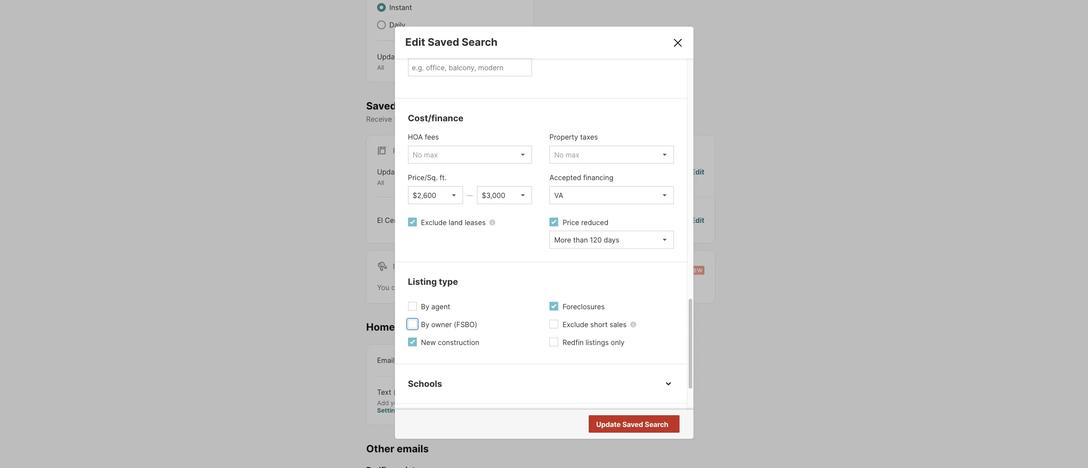 Task type: describe. For each thing, give the bounding box(es) containing it.
1 update types all from the top
[[377, 52, 422, 71]]

exclude land leases
[[421, 218, 486, 227]]

redfin listings only
[[563, 338, 625, 347]]

daily
[[389, 21, 406, 29]]

construction
[[438, 338, 479, 347]]

agent
[[431, 303, 450, 311]]

create
[[405, 283, 426, 292]]

timely
[[394, 115, 414, 124]]

saved inside update saved search button
[[622, 421, 643, 429]]

listing
[[408, 277, 437, 287]]

account settings
[[377, 399, 481, 414]]

e.g. office, balcony, modern text field
[[412, 63, 528, 72]]

edit inside dialog
[[405, 36, 425, 48]]

phone
[[405, 399, 423, 407]]

other
[[366, 443, 394, 455]]

list box down ft.
[[408, 186, 463, 204]]

price
[[563, 218, 579, 227]]

only
[[611, 338, 625, 347]]

by for by owner (fsbo)
[[421, 320, 429, 329]]

always on
[[489, 356, 523, 365]]

reduced
[[581, 218, 609, 227]]

1
[[426, 216, 429, 225]]

1 all from the top
[[377, 64, 384, 71]]

owner
[[431, 320, 452, 329]]

text
[[377, 388, 391, 397]]

always
[[489, 356, 513, 365]]

(sms)
[[393, 388, 414, 397]]

price/sq. ft.
[[408, 173, 447, 182]]

emails
[[397, 443, 429, 455]]

sales
[[610, 320, 627, 329]]

list box up ft.
[[408, 146, 532, 164]]

accepted financing
[[550, 173, 613, 182]]

no results button
[[623, 416, 678, 434]]

2 update types all from the top
[[377, 168, 422, 187]]

2 types from the top
[[403, 168, 422, 176]]

schools
[[408, 379, 442, 389]]

foreclosures
[[563, 303, 605, 311]]

listings
[[586, 338, 609, 347]]

add
[[377, 399, 389, 407]]

(fsbo)
[[454, 320, 477, 329]]

short
[[590, 320, 608, 329]]

test
[[410, 216, 424, 225]]

for
[[537, 283, 546, 292]]

hoa fees
[[408, 133, 439, 141]]

by owner (fsbo)
[[421, 320, 477, 329]]

for sale
[[393, 147, 426, 156]]

sale
[[409, 147, 426, 156]]

update saved search
[[596, 421, 669, 429]]

land
[[449, 218, 463, 227]]

cerrito
[[385, 216, 408, 225]]

el
[[377, 216, 383, 225]]

no
[[633, 421, 643, 430]]

2 vertical spatial edit button
[[691, 215, 705, 226]]

rent
[[409, 262, 427, 271]]

settings
[[377, 407, 402, 414]]

schools link
[[408, 378, 674, 391]]

for rent
[[393, 262, 427, 271]]

exclude for exclude short sales
[[563, 320, 588, 329]]

email
[[377, 356, 395, 365]]

1 types from the top
[[403, 52, 422, 61]]

you can create saved searches while searching for
[[377, 283, 548, 292]]

in
[[449, 399, 454, 407]]

on inside saved searches receive timely notifications based on your preferred search filters.
[[481, 115, 489, 124]]

update inside button
[[596, 421, 621, 429]]

list box up financing
[[550, 146, 674, 164]]

property taxes
[[550, 133, 598, 141]]

price/sq.
[[408, 173, 438, 182]]

1 vertical spatial edit button
[[691, 167, 705, 187]]

home
[[366, 321, 395, 333]]



Task type: locate. For each thing, give the bounding box(es) containing it.
other emails
[[366, 443, 429, 455]]

0 vertical spatial update
[[377, 52, 401, 61]]

search right no
[[645, 421, 669, 429]]

for for for sale
[[393, 147, 407, 156]]

all down daily "radio"
[[377, 64, 384, 71]]

all
[[377, 64, 384, 71], [377, 179, 384, 187]]

your left preferred
[[491, 115, 506, 124]]

2 for from the top
[[393, 262, 407, 271]]

search for update saved search
[[645, 421, 669, 429]]

home tours
[[366, 321, 423, 333]]

account
[[455, 399, 481, 407]]

taxes
[[580, 133, 598, 141]]

preferred
[[508, 115, 538, 124]]

0 vertical spatial search
[[462, 36, 498, 48]]

search
[[540, 115, 562, 124]]

on
[[481, 115, 489, 124], [515, 356, 523, 365]]

listing type
[[408, 277, 458, 287]]

list box right —
[[477, 186, 532, 204]]

on right the based
[[481, 115, 489, 124]]

1 vertical spatial update
[[377, 168, 401, 176]]

new construction
[[421, 338, 479, 347]]

exclude
[[421, 218, 447, 227], [563, 320, 588, 329]]

1 vertical spatial types
[[403, 168, 422, 176]]

1 horizontal spatial on
[[515, 356, 523, 365]]

for
[[393, 147, 407, 156], [393, 262, 407, 271]]

update types all
[[377, 52, 422, 71], [377, 168, 422, 187]]

by agent
[[421, 303, 450, 311]]

1 by from the top
[[421, 303, 429, 311]]

for for for rent
[[393, 262, 407, 271]]

number
[[425, 399, 447, 407]]

1 horizontal spatial your
[[491, 115, 506, 124]]

update left no
[[596, 421, 621, 429]]

saved inside saved searches receive timely notifications based on your preferred search filters.
[[366, 100, 397, 112]]

types
[[403, 52, 422, 61], [403, 168, 422, 176]]

1 for from the top
[[393, 147, 407, 156]]

edit saved search
[[405, 36, 498, 48]]

you
[[377, 283, 389, 292]]

0 vertical spatial update types all
[[377, 52, 422, 71]]

redfin
[[563, 338, 584, 347]]

search inside button
[[645, 421, 669, 429]]

on right always
[[515, 356, 523, 365]]

exclude up redfin
[[563, 320, 588, 329]]

filters.
[[564, 115, 585, 124]]

update saved search button
[[589, 416, 679, 433]]

no results
[[633, 421, 668, 430]]

el cerrito test 1
[[377, 216, 429, 225]]

types down daily
[[403, 52, 422, 61]]

0 vertical spatial your
[[491, 115, 506, 124]]

for left 'sale'
[[393, 147, 407, 156]]

property
[[550, 133, 578, 141]]

exclude for exclude land leases
[[421, 218, 447, 227]]

saved searches receive timely notifications based on your preferred search filters.
[[366, 100, 585, 124]]

Instant radio
[[377, 3, 386, 12]]

searches left while
[[451, 283, 481, 292]]

results
[[644, 421, 668, 430]]

account settings link
[[377, 399, 481, 414]]

update down for sale
[[377, 168, 401, 176]]

your
[[491, 115, 506, 124], [391, 399, 403, 407]]

0 vertical spatial edit button
[[510, 52, 523, 71]]

new
[[421, 338, 436, 347]]

1 vertical spatial your
[[391, 399, 403, 407]]

searching
[[502, 283, 535, 292]]

all up el
[[377, 179, 384, 187]]

saved
[[428, 36, 459, 48], [366, 100, 397, 112], [428, 283, 449, 292], [622, 421, 643, 429]]

exclude short sales
[[563, 320, 627, 329]]

price reduced
[[563, 218, 609, 227]]

1 vertical spatial exclude
[[563, 320, 588, 329]]

0 vertical spatial exclude
[[421, 218, 447, 227]]

0 horizontal spatial exclude
[[421, 218, 447, 227]]

0 vertical spatial types
[[403, 52, 422, 61]]

0 vertical spatial for
[[393, 147, 407, 156]]

0 vertical spatial by
[[421, 303, 429, 311]]

cost/finance
[[408, 113, 464, 124]]

by
[[421, 303, 429, 311], [421, 320, 429, 329]]

1 vertical spatial by
[[421, 320, 429, 329]]

1 vertical spatial all
[[377, 179, 384, 187]]

0 vertical spatial searches
[[399, 100, 445, 112]]

instant
[[389, 3, 412, 12]]

Daily radio
[[377, 21, 386, 29]]

2 vertical spatial update
[[596, 421, 621, 429]]

your inside saved searches receive timely notifications based on your preferred search filters.
[[491, 115, 506, 124]]

2 by from the top
[[421, 320, 429, 329]]

1 horizontal spatial search
[[645, 421, 669, 429]]

list box down reduced
[[550, 231, 674, 249]]

update types all down daily
[[377, 52, 422, 71]]

your up .
[[391, 399, 403, 407]]

edit
[[405, 36, 425, 48], [510, 52, 523, 61], [691, 168, 705, 176], [691, 216, 705, 225]]

update
[[377, 52, 401, 61], [377, 168, 401, 176], [596, 421, 621, 429]]

searches up cost/finance
[[399, 100, 445, 112]]

list box down financing
[[550, 186, 674, 204]]

for left rent
[[393, 262, 407, 271]]

0 horizontal spatial your
[[391, 399, 403, 407]]

0 vertical spatial on
[[481, 115, 489, 124]]

add your phone number in
[[377, 399, 455, 407]]

list box
[[408, 146, 532, 164], [550, 146, 674, 164], [408, 186, 463, 204], [477, 186, 532, 204], [550, 186, 674, 204], [550, 231, 674, 249]]

searches inside saved searches receive timely notifications based on your preferred search filters.
[[399, 100, 445, 112]]

ft.
[[440, 173, 447, 182]]

1 vertical spatial for
[[393, 262, 407, 271]]

edit saved search element
[[405, 36, 662, 48]]

notifications
[[416, 115, 457, 124]]

can
[[391, 283, 403, 292]]

0 vertical spatial all
[[377, 64, 384, 71]]

update down daily "radio"
[[377, 52, 401, 61]]

searches
[[399, 100, 445, 112], [451, 283, 481, 292]]

—
[[467, 192, 473, 199]]

.
[[402, 407, 404, 414]]

financing
[[583, 173, 613, 182]]

while
[[483, 283, 500, 292]]

tours
[[397, 321, 423, 333]]

edit button
[[510, 52, 523, 71], [691, 167, 705, 187], [691, 215, 705, 226]]

by for by agent
[[421, 303, 429, 311]]

types down for sale
[[403, 168, 422, 176]]

1 vertical spatial searches
[[451, 283, 481, 292]]

0 horizontal spatial search
[[462, 36, 498, 48]]

2 all from the top
[[377, 179, 384, 187]]

fees
[[425, 133, 439, 141]]

search for edit saved search
[[462, 36, 498, 48]]

receive
[[366, 115, 392, 124]]

exclude left land
[[421, 218, 447, 227]]

1 vertical spatial update types all
[[377, 168, 422, 187]]

type
[[439, 277, 458, 287]]

based
[[459, 115, 479, 124]]

1 vertical spatial search
[[645, 421, 669, 429]]

hoa
[[408, 133, 423, 141]]

1 vertical spatial on
[[515, 356, 523, 365]]

update types all down for sale
[[377, 168, 422, 187]]

text (sms)
[[377, 388, 414, 397]]

accepted
[[550, 173, 581, 182]]

by left agent
[[421, 303, 429, 311]]

edit saved search dialog
[[395, 0, 693, 444]]

1 horizontal spatial searches
[[451, 283, 481, 292]]

search up e.g. office, balcony, modern text box
[[462, 36, 498, 48]]

leases
[[465, 218, 486, 227]]

1 horizontal spatial exclude
[[563, 320, 588, 329]]

0 horizontal spatial searches
[[399, 100, 445, 112]]

by left "owner"
[[421, 320, 429, 329]]

0 horizontal spatial on
[[481, 115, 489, 124]]



Task type: vqa. For each thing, say whether or not it's contained in the screenshot.
Other emails
yes



